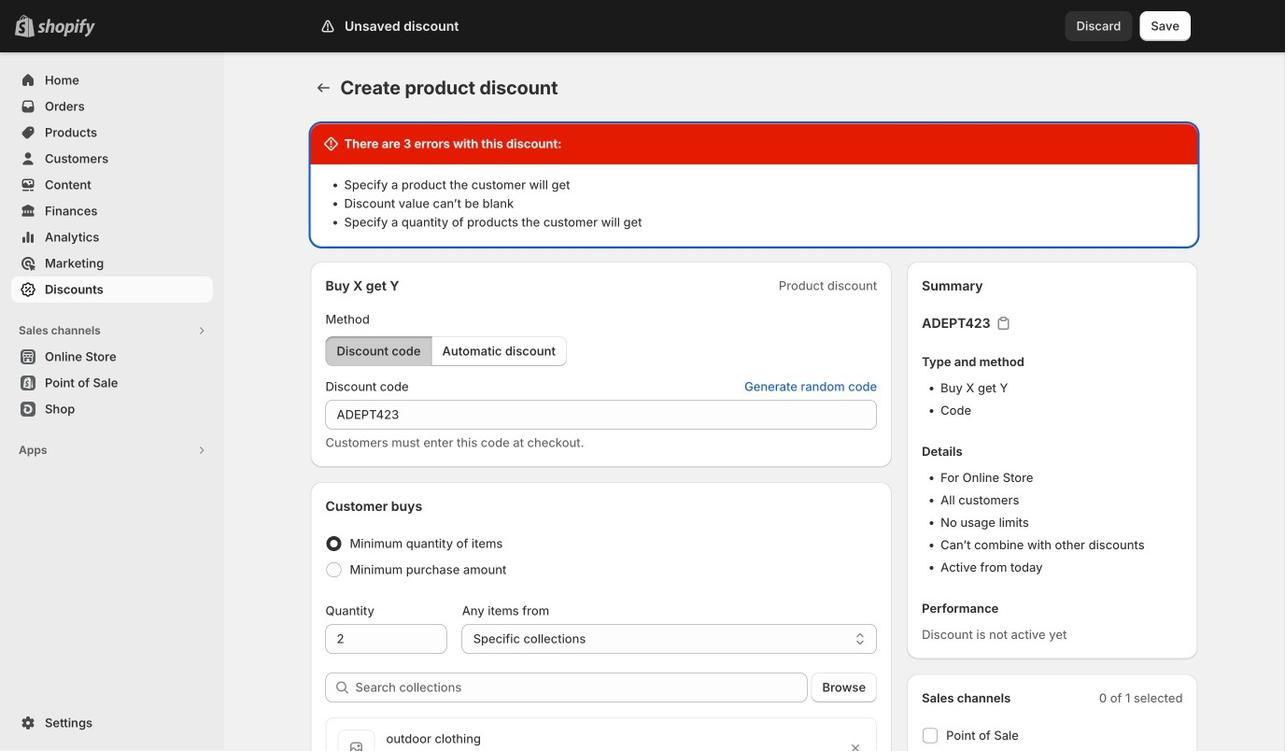 Task type: describe. For each thing, give the bounding box(es) containing it.
shopify image
[[37, 18, 95, 37]]

Search collections text field
[[355, 673, 808, 703]]



Task type: vqa. For each thing, say whether or not it's contained in the screenshot.
Store inside the my store 787a94-2.myshopify.com
no



Task type: locate. For each thing, give the bounding box(es) containing it.
None text field
[[326, 400, 877, 430], [326, 624, 447, 654], [326, 400, 877, 430], [326, 624, 447, 654]]



